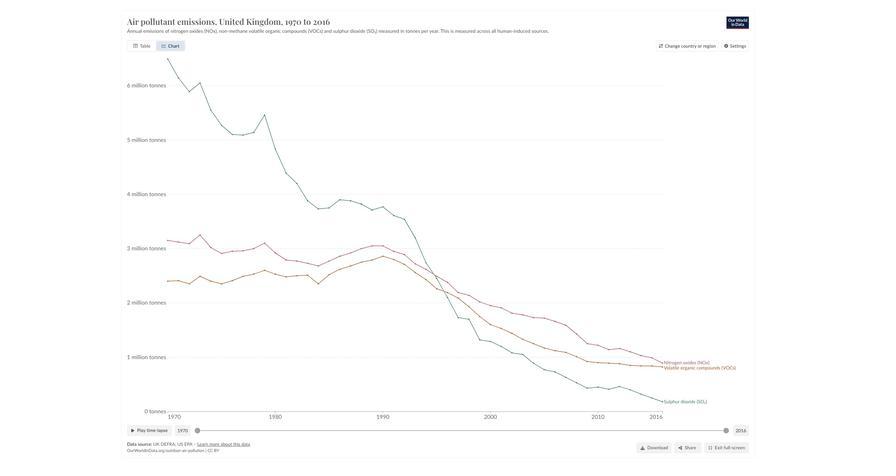Task type: describe. For each thing, give the bounding box(es) containing it.
ourworldindata.org/outdoor-
[[127, 448, 182, 453]]

87
[[320, 441, 326, 446]]

not
[[576, 455, 583, 461]]

screen
[[732, 445, 745, 450]]

learn more about this data link
[[197, 441, 250, 447]]

in inside air pollutant emissions, united kingdom, 1970 to 2016 annual emissions of nitrogen oxides (nox), non-methane volatile organic compounds (vocs) and sulphur dioxide (so₂) measured in tonnes per year. this is measured across all human-induced sources.
[[400, 28, 404, 34]]

more
[[209, 441, 219, 447]]

the down present.
[[452, 462, 459, 468]]

of left 87
[[314, 441, 319, 446]]

for inside the air pollution is one of the leading risk factors for disease burden
[[117, 75, 123, 80]]

lancet
[[352, 455, 366, 461]]

charts
[[292, 114, 334, 133]]

disease
[[298, 455, 315, 461]]

1 horizontal spatial disease
[[533, 433, 549, 439]]

(nox),
[[204, 28, 218, 34]]

download image
[[640, 446, 645, 450]]

,
[[366, 455, 367, 461]]

in inside global burden of 87 risk factors in 204 countries and territories, 1990–2019: a systematic analysis for the global burden of disease study 2019
[[352, 441, 356, 446]]

sulphur
[[333, 28, 349, 34]]

one inside the air pollution is one of the leading risk factors for disease burden
[[51, 75, 59, 80]]

of right 2
[[535, 354, 540, 361]]

c.
[[316, 426, 320, 432]]

40
[[542, 354, 548, 361]]

table
[[140, 43, 150, 49]]

source:
[[138, 441, 152, 447]]

p.,
[[374, 426, 379, 432]]

1 vertical spatial one
[[563, 426, 571, 432]]

is inside the air pollution is one of the leading risk factors for disease burden
[[46, 75, 49, 80]]

methane
[[229, 28, 248, 34]]

organic
[[265, 28, 281, 34]]

change
[[665, 43, 680, 49]]

factors inside global burden of 87 risk factors in 204 countries and territories, 1990–2019: a systematic analysis for the global burden of disease study 2019
[[336, 441, 351, 446]]

2 measured from the left
[[455, 28, 476, 34]]

chart link
[[156, 41, 185, 51]]

change country or region
[[665, 43, 716, 49]]

1 horizontal spatial are
[[89, 139, 96, 144]]

risk right multiple
[[515, 441, 523, 446]]

cases,
[[525, 455, 537, 461]]

this inside here we use the term 'contributes', meaning it was one of the attributed risk factors for a given disease or cause of death. there can be multiple risk factors for a given disease which corroborate or amplify one another when both are present. this means that in some cases, air pollution was not the
[[471, 455, 480, 461]]

air for deaths
[[309, 296, 316, 302]]

chart
[[516, 354, 529, 361]]

how
[[18, 129, 28, 135]]

as
[[352, 296, 357, 302]]

nitrogen
[[171, 28, 188, 34]]

risk inside global burden of 87 risk factors in 204 countries and territories, 1990–2019: a systematic analysis for the global burden of disease study 2019
[[327, 441, 335, 446]]

here we use the term 'contributes', meaning it was one of the attributed risk factors for a given disease or cause of death. there can be multiple risk factors for a given disease which corroborate or amplify one another when both are present. this means that in some cases, air pollution was not the
[[452, 426, 583, 468]]

air up death rates from air pollution are falling – mainly due to improvements in indoor pollution 'link'
[[75, 129, 80, 135]]

in inside how are death rates from air pollution changing? death rates from air pollution are falling – mainly due to improvements in indoor pollution
[[87, 144, 91, 150]]

is inside air pollutant emissions, united kingdom, 1970 to 2016 annual emissions of nitrogen oxides (nox), non-methane volatile organic compounds (vocs) and sulphur dioxide (so₂) measured in tonnes per year. this is measured across all human-induced sources.
[[451, 28, 454, 34]]

right left image
[[659, 44, 663, 48]]

0 horizontal spatial rates
[[38, 139, 49, 144]]

present.
[[452, 455, 469, 461]]

1 horizontal spatial rates
[[51, 129, 62, 135]]

table image
[[133, 44, 138, 48]]

and inside global burden of 87 risk factors in 204 countries and territories, 1990–2019: a systematic analysis for the global burden of disease study 2019
[[389, 441, 397, 446]]

air pollution is one of the leading risk factors for disease burden
[[18, 75, 123, 88]]

global burden of 87 risk factors in 204 countries and territories, 1990–2019: a systematic analysis for the global burden of disease study 2019 link
[[298, 433, 425, 461]]

1 horizontal spatial from
[[63, 129, 74, 135]]

full-
[[724, 445, 732, 450]]

air pollutant emissions, united kingdom, 1970 to 2016 annual emissions of nitrogen oxides (nox), non-methane volatile organic compounds (vocs) and sulphur dioxide (so₂) measured in tonnes per year. this is measured across all human-induced sources.
[[127, 16, 549, 34]]

there
[[467, 441, 479, 446]]

air for emissions,
[[127, 16, 139, 27]]

some
[[512, 455, 523, 461]]

compress image
[[708, 446, 712, 450]]

interactive
[[217, 114, 289, 133]]

the inside the air pollution is one of the leading risk factors for disease burden
[[66, 75, 73, 80]]

cc
[[208, 448, 213, 453]]

risk up can
[[483, 433, 491, 439]]

1 measured from the left
[[379, 28, 399, 34]]

(vocs)
[[308, 28, 323, 34]]

1 horizontal spatial deaths
[[337, 296, 351, 302]]

risk inside the air pollution is one of the leading risk factors for disease burden
[[91, 75, 99, 80]]

play time-lapse
[[137, 428, 168, 433]]

settings
[[730, 43, 746, 49]]

study
[[316, 455, 328, 461]]

air pollutant emissions, united kingdom, 1970 to 2016 link
[[127, 16, 330, 27]]

2 m., from the left
[[346, 433, 353, 439]]

of inside air pollution deaths as percentage of total deaths
[[383, 296, 387, 302]]

due
[[39, 144, 47, 150]]

chart 2 of 40
[[516, 354, 548, 361]]

pollution inside air pollution deaths as percentage of total deaths
[[317, 296, 336, 302]]

air pollution link
[[217, 230, 304, 302]]

a.
[[346, 426, 350, 432]]

the
[[343, 455, 351, 461]]

share nodes image
[[678, 446, 682, 450]]

s.
[[386, 433, 390, 439]]

2 vertical spatial disease
[[565, 441, 581, 446]]

data source: uk defra; us epa – learn more about this data
[[127, 441, 250, 447]]

exit full-screen
[[715, 445, 745, 450]]

of inside the air pollution is one of the leading risk factors for disease burden
[[60, 75, 65, 80]]

1 m., from the left
[[298, 433, 305, 439]]

all
[[491, 28, 496, 34]]

2016 inside air pollutant emissions, united kingdom, 1970 to 2016 annual emissions of nitrogen oxides (nox), non-methane volatile organic compounds (vocs) and sulphur dioxide (so₂) measured in tonnes per year. this is measured across all human-induced sources.
[[313, 16, 330, 27]]

data
[[241, 441, 250, 447]]

1 horizontal spatial –
[[194, 441, 196, 447]]

analysis
[[354, 448, 371, 454]]

can
[[480, 441, 488, 446]]

factors up another on the right bottom of the page
[[524, 441, 539, 446]]

in inside here we use the term 'contributes', meaning it was one of the attributed risk factors for a given disease or cause of death. there can be multiple risk factors for a given disease which corroborate or amplify one another when both are present. this means that in some cases, air pollution was not the
[[506, 455, 510, 461]]

time-
[[147, 428, 157, 433]]

1 horizontal spatial 2016
[[736, 428, 746, 433]]

. the lancet , 396 (10258), 1223-1249.
[[341, 455, 422, 461]]

204
[[358, 441, 366, 446]]

how are death rates from air pollution changing? death rates from air pollution are falling – mainly due to improvements in indoor pollution
[[18, 129, 127, 150]]

cc by link
[[208, 448, 219, 453]]

exit
[[715, 445, 723, 450]]

we
[[464, 426, 470, 432]]

0 horizontal spatial are
[[30, 129, 36, 135]]

disease inside the air pollution is one of the leading risk factors for disease burden
[[18, 82, 34, 88]]

kingdom,
[[246, 16, 283, 27]]

abbafati,
[[380, 426, 400, 432]]

arrow left long image
[[616, 354, 623, 361]]

falling
[[97, 139, 110, 144]]

abbas,
[[408, 426, 422, 432]]

changing?
[[102, 129, 124, 135]]

1 vertical spatial 1970
[[177, 428, 188, 433]]

air-
[[182, 448, 188, 453]]

1 vertical spatial from
[[50, 139, 61, 144]]

1249.
[[410, 455, 422, 461]]

gear image
[[724, 44, 728, 48]]

cause
[[556, 433, 568, 439]]

0 vertical spatial a
[[516, 433, 519, 439]]

tonnes
[[406, 28, 420, 34]]

1 vertical spatial a
[[548, 441, 550, 446]]

air pollution deaths as percentage of total deaths
[[309, 296, 387, 308]]



Task type: vqa. For each thing, say whether or not it's contained in the screenshot.
Change country or region
yes



Task type: locate. For each thing, give the bounding box(es) containing it.
396
[[368, 455, 377, 461]]

term
[[489, 426, 499, 432]]

of right percentage on the bottom left
[[383, 296, 387, 302]]

0 horizontal spatial and
[[324, 28, 332, 34]]

2 vertical spatial one
[[516, 448, 524, 454]]

0 horizontal spatial was
[[553, 426, 561, 432]]

1 vertical spatial to
[[48, 144, 53, 150]]

to inside air pollutant emissions, united kingdom, 1970 to 2016 annual emissions of nitrogen oxides (nox), non-methane volatile organic compounds (vocs) and sulphur dioxide (so₂) measured in tonnes per year. this is measured across all human-induced sources.
[[303, 16, 311, 27]]

0 vertical spatial and
[[324, 28, 332, 34]]

another
[[526, 448, 542, 454]]

given down 'contributes',
[[520, 433, 532, 439]]

close table of contents image
[[127, 9, 130, 13]]

download
[[647, 445, 668, 450]]

rates
[[51, 129, 62, 135], [38, 139, 49, 144]]

multiple
[[496, 441, 514, 446]]

risk down kangevari,
[[327, 441, 335, 446]]

or left region at right top
[[698, 43, 702, 49]]

1970 inside air pollutant emissions, united kingdom, 1970 to 2016 annual emissions of nitrogen oxides (nox), non-methane volatile organic compounds (vocs) and sulphur dioxide (so₂) measured in tonnes per year. this is measured across all human-induced sources.
[[285, 16, 302, 27]]

0 vertical spatial are
[[30, 129, 36, 135]]

a up study on the bottom left of the page
[[326, 448, 328, 454]]

the inside global burden of 87 risk factors in 204 countries and territories, 1990–2019: a systematic analysis for the global burden of disease study 2019
[[380, 448, 387, 454]]

to up (vocs)
[[303, 16, 311, 27]]

0 horizontal spatial a
[[326, 448, 328, 454]]

interactive charts on air pollution
[[217, 114, 440, 133]]

0 horizontal spatial disease
[[18, 82, 34, 88]]

0 vertical spatial –
[[112, 139, 114, 144]]

factors inside the air pollution is one of the leading risk factors for disease burden
[[100, 75, 115, 80]]

global
[[408, 433, 422, 439], [388, 448, 402, 454]]

death
[[23, 139, 37, 144]]

1 vertical spatial and
[[389, 441, 397, 446]]

1 vertical spatial –
[[194, 441, 196, 447]]

0 horizontal spatial is
[[46, 75, 49, 80]]

for inside global burden of 87 risk factors in 204 countries and territories, 1990–2019: a systematic analysis for the global burden of disease study 2019
[[372, 448, 379, 454]]

play
[[137, 428, 146, 433]]

1223-
[[396, 455, 410, 461]]

the up . the lancet , 396 (10258), 1223-1249.
[[380, 448, 387, 454]]

1 vertical spatial global
[[388, 448, 402, 454]]

deaths left as
[[337, 296, 351, 302]]

settings button
[[721, 40, 749, 51]]

1 horizontal spatial was
[[566, 455, 574, 461]]

0 vertical spatial from
[[63, 129, 74, 135]]

k.
[[424, 426, 428, 432]]

1 vertical spatial rates
[[38, 139, 49, 144]]

1 horizontal spatial this
[[471, 455, 480, 461]]

and right (vocs)
[[324, 28, 332, 34]]

air pollution
[[217, 296, 243, 302]]

global burden of 87 risk factors in 204 countries and territories, 1990–2019: a systematic analysis for the global burden of disease study 2019
[[298, 433, 425, 461]]

or down "be"
[[493, 448, 498, 454]]

factors
[[100, 75, 115, 80], [492, 433, 507, 439], [336, 441, 351, 446], [524, 441, 539, 446]]

zheng,
[[358, 426, 373, 432]]

total
[[309, 302, 319, 308]]

of left leading
[[60, 75, 65, 80]]

2016 up (vocs)
[[313, 16, 330, 27]]

y.,
[[352, 426, 357, 432]]

1 horizontal spatial measured
[[455, 28, 476, 34]]

abbasi-
[[306, 433, 322, 439]]

exit full-screen button
[[704, 442, 749, 453]]

leading
[[74, 75, 90, 80]]

(2020).
[[391, 433, 407, 439]]

by
[[214, 448, 219, 453]]

air down another on the right bottom of the page
[[539, 455, 544, 461]]

burden inside global burden of 87 risk factors in 204 countries and territories, 1990–2019: a systematic analysis for the global burden of disease study 2019
[[298, 441, 313, 446]]

– right falling
[[112, 139, 114, 144]]

to right due
[[48, 144, 53, 150]]

1 vertical spatial this
[[471, 455, 480, 461]]

0 horizontal spatial deaths
[[320, 302, 335, 308]]

1 vertical spatial burden
[[298, 441, 313, 446]]

be
[[489, 441, 495, 446]]

0 horizontal spatial from
[[50, 139, 61, 144]]

both
[[557, 448, 567, 454]]

one
[[51, 75, 59, 80], [563, 426, 571, 432], [516, 448, 524, 454]]

is
[[451, 28, 454, 34], [46, 75, 49, 80]]

share
[[685, 445, 696, 450]]

0 vertical spatial 2016
[[313, 16, 330, 27]]

1 horizontal spatial 1970
[[285, 16, 302, 27]]

global down abbas, at the left bottom
[[408, 433, 422, 439]]

1 vertical spatial given
[[552, 441, 563, 446]]

factors right leading
[[100, 75, 115, 80]]

0 horizontal spatial burden
[[35, 82, 51, 88]]

compounds
[[282, 28, 307, 34]]

a up when
[[548, 441, 550, 446]]

air inside air pollution deaths as percentage of total deaths
[[309, 296, 316, 302]]

&
[[359, 433, 363, 439]]

1970 up compounds
[[285, 16, 302, 27]]

use
[[471, 426, 479, 432]]

0 vertical spatial to
[[303, 16, 311, 27]]

death
[[38, 129, 50, 135]]

from right due
[[50, 139, 61, 144]]

0 vertical spatial 1970
[[285, 16, 302, 27]]

dioxide
[[350, 28, 365, 34]]

global up 1223-
[[388, 448, 402, 454]]

meaning
[[529, 426, 547, 432]]

learn
[[197, 441, 208, 447]]

2016 up screen
[[736, 428, 746, 433]]

are right both on the bottom right
[[568, 448, 575, 454]]

us
[[177, 441, 183, 447]]

air right on
[[358, 114, 376, 133]]

0 vertical spatial given
[[520, 433, 532, 439]]

one up cause
[[563, 426, 571, 432]]

and inside air pollutant emissions, united kingdom, 1970 to 2016 annual emissions of nitrogen oxides (nox), non-methane volatile organic compounds (vocs) and sulphur dioxide (so₂) measured in tonnes per year. this is measured across all human-induced sources.
[[324, 28, 332, 34]]

measured left 'across'
[[455, 28, 476, 34]]

are inside here we use the term 'contributes', meaning it was one of the attributed risk factors for a given disease or cause of death. there can be multiple risk factors for a given disease which corroborate or amplify one another when both are present. this means that in some cases, air pollution was not the
[[568, 448, 575, 454]]

are left falling
[[89, 139, 96, 144]]

and down s.
[[389, 441, 397, 446]]

burden inside the air pollution is one of the leading risk factors for disease burden
[[35, 82, 51, 88]]

1970
[[285, 16, 302, 27], [177, 428, 188, 433]]

one up some at the bottom of page
[[516, 448, 524, 454]]

1 vertical spatial is
[[46, 75, 49, 80]]

play image
[[131, 429, 134, 433]]

risk right leading
[[91, 75, 99, 80]]

lapse
[[157, 428, 168, 433]]

are up death
[[30, 129, 36, 135]]

in down "..."
[[352, 441, 356, 446]]

a inside global burden of 87 risk factors in 204 countries and territories, 1990–2019: a systematic analysis for the global burden of disease study 2019
[[326, 448, 328, 454]]

factors up multiple
[[492, 433, 507, 439]]

– inside how are death rates from air pollution changing? death rates from air pollution are falling – mainly due to improvements in indoor pollution
[[112, 139, 114, 144]]

0 vertical spatial burden
[[35, 82, 51, 88]]

0 horizontal spatial global
[[388, 448, 402, 454]]

0 horizontal spatial this
[[441, 28, 449, 34]]

air
[[358, 114, 376, 133], [75, 129, 80, 135], [62, 139, 67, 144], [539, 455, 544, 461]]

play time-lapse button
[[127, 425, 172, 436]]

it
[[549, 426, 552, 432]]

are
[[30, 129, 36, 135], [89, 139, 96, 144], [568, 448, 575, 454]]

the down here
[[452, 433, 459, 439]]

1 vertical spatial disease
[[533, 433, 549, 439]]

air for is
[[18, 75, 24, 80]]

this
[[441, 28, 449, 34], [471, 455, 480, 461]]

percentage
[[358, 296, 382, 302]]

was right it
[[553, 426, 561, 432]]

given up both on the bottom right
[[552, 441, 563, 446]]

1 horizontal spatial global
[[408, 433, 422, 439]]

1 vertical spatial are
[[89, 139, 96, 144]]

which
[[452, 448, 465, 454]]

0 horizontal spatial or
[[493, 448, 498, 454]]

this right year.
[[441, 28, 449, 34]]

pollution inside here we use the term 'contributes', meaning it was one of the attributed risk factors for a given disease or cause of death. there can be multiple risk factors for a given disease which corroborate or amplify one another when both are present. this means that in some cases, air pollution was not the
[[545, 455, 565, 461]]

burden
[[404, 448, 419, 454]]

air down how are death rates from air pollution changing? link
[[62, 139, 67, 144]]

1 horizontal spatial a
[[516, 433, 519, 439]]

epa
[[184, 441, 192, 447]]

to inside how are death rates from air pollution changing? death rates from air pollution are falling – mainly due to improvements in indoor pollution
[[48, 144, 53, 150]]

how are death rates from air pollution changing? link
[[11, 128, 138, 138]]

emissions
[[143, 28, 164, 34]]

the right use
[[480, 426, 487, 432]]

murray, c. j., aravkin, a. y., zheng, p., abbafati, c., abbas, k. m., abbasi-kangevari, m., ... & borzouei, s. (2020).
[[298, 426, 428, 439]]

1 horizontal spatial given
[[552, 441, 563, 446]]

across
[[477, 28, 490, 34]]

0 horizontal spatial 1970
[[177, 428, 188, 433]]

to
[[303, 16, 311, 27], [48, 144, 53, 150]]

a down 'contributes',
[[516, 433, 519, 439]]

1990–2019:
[[298, 448, 325, 454]]

0 vertical spatial this
[[441, 28, 449, 34]]

of inside air pollutant emissions, united kingdom, 1970 to 2016 annual emissions of nitrogen oxides (nox), non-methane volatile organic compounds (vocs) and sulphur dioxide (so₂) measured in tonnes per year. this is measured across all human-induced sources.
[[165, 28, 169, 34]]

measured right (so₂) at left
[[379, 28, 399, 34]]

country
[[681, 43, 697, 49]]

and
[[324, 28, 332, 34], [389, 441, 397, 446]]

0 vertical spatial global
[[408, 433, 422, 439]]

of right cause
[[570, 433, 574, 439]]

one left leading
[[51, 75, 59, 80]]

ourworldindata.org/outdoor-air-pollution | cc by
[[127, 448, 219, 453]]

0 horizontal spatial to
[[48, 144, 53, 150]]

this down corroborate
[[471, 455, 480, 461]]

m.,
[[298, 433, 305, 439], [346, 433, 353, 439]]

1 horizontal spatial m.,
[[346, 433, 353, 439]]

m., down murray,
[[298, 433, 305, 439]]

in left indoor
[[87, 144, 91, 150]]

rates down death
[[38, 139, 49, 144]]

volatile
[[249, 28, 264, 34]]

arrow left long image
[[441, 354, 447, 361]]

chart
[[168, 43, 179, 49]]

or down it
[[550, 433, 555, 439]]

this inside air pollutant emissions, united kingdom, 1970 to 2016 annual emissions of nitrogen oxides (nox), non-methane volatile organic compounds (vocs) and sulphur dioxide (so₂) measured in tonnes per year. this is measured across all human-induced sources.
[[441, 28, 449, 34]]

|
[[205, 448, 206, 453]]

when
[[544, 448, 556, 454]]

aravkin,
[[327, 426, 345, 432]]

1 vertical spatial was
[[566, 455, 574, 461]]

united
[[219, 16, 244, 27]]

territories,
[[398, 441, 421, 446]]

sources.
[[532, 28, 549, 34]]

c.,
[[401, 426, 407, 432]]

from up improvements
[[63, 129, 74, 135]]

the left leading
[[66, 75, 73, 80]]

burden
[[35, 82, 51, 88], [298, 441, 313, 446]]

2 horizontal spatial a
[[548, 441, 550, 446]]

0 horizontal spatial given
[[520, 433, 532, 439]]

2 vertical spatial are
[[568, 448, 575, 454]]

0 vertical spatial is
[[451, 28, 454, 34]]

human-
[[497, 28, 514, 34]]

0 horizontal spatial 2016
[[313, 16, 330, 27]]

0 vertical spatial was
[[553, 426, 561, 432]]

m., left "..."
[[346, 433, 353, 439]]

kangevari,
[[322, 433, 345, 439]]

corroborate
[[466, 448, 492, 454]]

(10258),
[[377, 455, 395, 461]]

0 vertical spatial one
[[51, 75, 59, 80]]

means
[[481, 455, 495, 461]]

(so₂)
[[367, 28, 377, 34]]

0 vertical spatial or
[[698, 43, 702, 49]]

rates right death
[[51, 129, 62, 135]]

0 horizontal spatial m.,
[[298, 433, 305, 439]]

air pollution deaths as percentage of total deaths link
[[309, 230, 396, 308]]

is left leading
[[46, 75, 49, 80]]

induced
[[514, 28, 530, 34]]

0 horizontal spatial measured
[[379, 28, 399, 34]]

– right epa on the left of page
[[194, 441, 196, 447]]

1 horizontal spatial and
[[389, 441, 397, 446]]

factors up the systematic
[[336, 441, 351, 446]]

1 horizontal spatial one
[[516, 448, 524, 454]]

0 vertical spatial disease
[[18, 82, 34, 88]]

deaths right total
[[320, 302, 335, 308]]

1 horizontal spatial to
[[303, 16, 311, 27]]

2 vertical spatial or
[[493, 448, 498, 454]]

air inside air pollutant emissions, united kingdom, 1970 to 2016 annual emissions of nitrogen oxides (nox), non-methane volatile organic compounds (vocs) and sulphur dioxide (so₂) measured in tonnes per year. this is measured across all human-induced sources.
[[127, 16, 139, 27]]

1 horizontal spatial is
[[451, 28, 454, 34]]

in down amplify
[[506, 455, 510, 461]]

2 horizontal spatial are
[[568, 448, 575, 454]]

in left tonnes on the left of the page
[[400, 28, 404, 34]]

of up 1249.
[[421, 448, 425, 454]]

2 vertical spatial a
[[326, 448, 328, 454]]

1 vertical spatial 2016
[[736, 428, 746, 433]]

2 horizontal spatial or
[[698, 43, 702, 49]]

1 vertical spatial or
[[550, 433, 555, 439]]

air inside here we use the term 'contributes', meaning it was one of the attributed risk factors for a given disease or cause of death. there can be multiple risk factors for a given disease which corroborate or amplify one another when both are present. this means that in some cases, air pollution was not the
[[539, 455, 544, 461]]

is right year.
[[451, 28, 454, 34]]

0 vertical spatial rates
[[51, 129, 62, 135]]

about
[[221, 441, 232, 447]]

from
[[63, 129, 74, 135], [50, 139, 61, 144]]

1 horizontal spatial burden
[[298, 441, 313, 446]]

was left not
[[566, 455, 574, 461]]

pollution inside the air pollution is one of the leading risk factors for disease burden
[[25, 75, 45, 80]]

uk
[[153, 441, 160, 447]]

1 horizontal spatial or
[[550, 433, 555, 439]]

2 horizontal spatial disease
[[565, 441, 581, 446]]

1970 up us at the bottom
[[177, 428, 188, 433]]

murray,
[[298, 426, 315, 432]]

of left 'nitrogen'
[[165, 28, 169, 34]]

2 horizontal spatial one
[[563, 426, 571, 432]]

of right it
[[572, 426, 577, 432]]

air inside the air pollution is one of the leading risk factors for disease burden
[[18, 75, 24, 80]]

chart line image
[[161, 44, 166, 48]]

0 horizontal spatial –
[[112, 139, 114, 144]]

0 horizontal spatial one
[[51, 75, 59, 80]]



